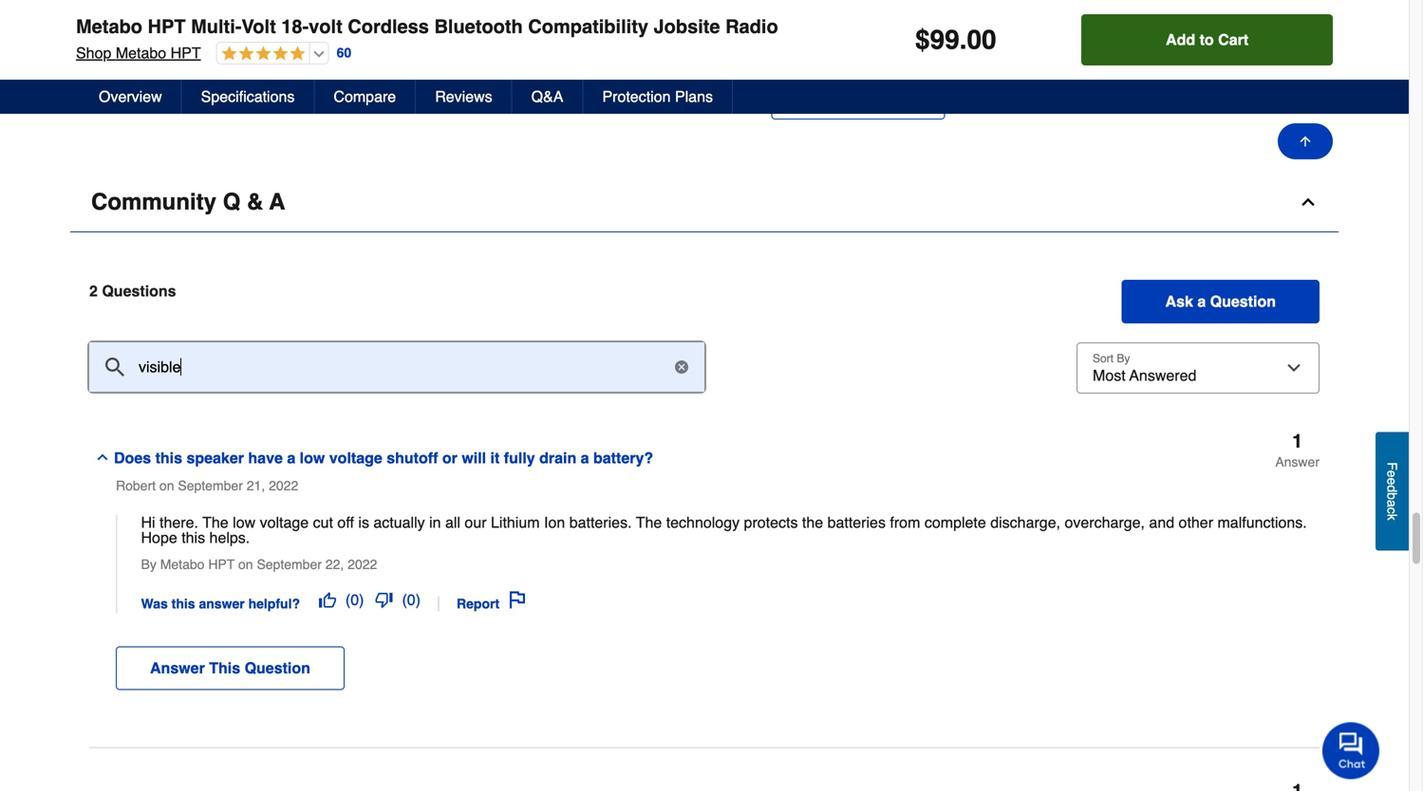 Task type: vqa. For each thing, say whether or not it's contained in the screenshot.
arrow right icon within shop All Departments Link
no



Task type: locate. For each thing, give the bounding box(es) containing it.
0 vertical spatial on
[[159, 479, 174, 494]]

0 horizontal spatial (
[[346, 592, 351, 609]]

2 ( 0 ) from the left
[[402, 592, 421, 609]]

( for thumb down icon
[[402, 592, 407, 609]]

b
[[1385, 493, 1400, 500]]

60
[[337, 45, 352, 60]]

1 vertical spatial 2022
[[348, 558, 377, 573]]

0
[[351, 592, 359, 609], [407, 592, 416, 609]]

metabo up shop
[[76, 16, 142, 38]]

answer left this
[[150, 660, 205, 677]]

1 vertical spatial this
[[182, 529, 205, 547]]

0 right the thumb up icon
[[351, 592, 359, 609]]

0 vertical spatial voltage
[[329, 450, 382, 467]]

is
[[358, 514, 369, 532]]

voltage inside button
[[329, 450, 382, 467]]

1 horizontal spatial 2022
[[348, 558, 377, 573]]

1 horizontal spatial low
[[300, 450, 325, 467]]

a right ask
[[1198, 293, 1206, 311]]

hpt down helps.
[[208, 558, 235, 573]]

hpt
[[148, 16, 186, 38], [171, 44, 201, 62], [208, 558, 235, 573]]

1 horizontal spatial question
[[1210, 293, 1276, 311]]

$ 99 . 00
[[915, 25, 997, 55]]

bluetooth
[[434, 16, 523, 38]]

low
[[300, 450, 325, 467], [233, 514, 256, 532]]

0 horizontal spatial chevron up image
[[95, 450, 110, 465]]

1 vertical spatial voltage
[[260, 514, 309, 532]]

this right was
[[172, 597, 195, 612]]

1 horizontal spatial (
[[402, 592, 407, 609]]

1 horizontal spatial )
[[416, 592, 421, 609]]

this right does
[[155, 450, 182, 467]]

e up d
[[1385, 471, 1400, 478]]

metabo hpt's answer on september 22, 2022 element
[[116, 514, 1320, 614]]

by metabo hpt on september 22, 2022
[[141, 558, 377, 573]]

2 e from the top
[[1385, 478, 1400, 485]]

september down speaker
[[178, 479, 243, 494]]

metabo for by
[[160, 558, 205, 573]]

4.7 stars image
[[217, 46, 305, 63]]

on
[[159, 479, 174, 494], [238, 558, 253, 573]]

question inside button
[[245, 660, 310, 677]]

hpt inside robert's question on september 21, 2022 element
[[208, 558, 235, 573]]

overview
[[99, 88, 162, 105]]

0 horizontal spatial question
[[245, 660, 310, 677]]

a
[[1198, 293, 1206, 311], [287, 450, 296, 467], [581, 450, 589, 467], [1385, 500, 1400, 508]]

1 vertical spatial september
[[257, 558, 322, 573]]

fully
[[504, 450, 535, 467]]

(
[[346, 592, 351, 609], [402, 592, 407, 609]]

1 horizontal spatial on
[[238, 558, 253, 573]]

metabo right by
[[160, 558, 205, 573]]

1 vertical spatial hpt
[[171, 44, 201, 62]]

low right have at the bottom
[[300, 450, 325, 467]]

1 vertical spatial question
[[245, 660, 310, 677]]

all
[[445, 514, 461, 532]]

1 vertical spatial low
[[233, 514, 256, 532]]

&
[[247, 189, 263, 215]]

0 horizontal spatial ( 0 )
[[346, 592, 364, 609]]

( right thumb down icon
[[402, 592, 407, 609]]

this right the hope
[[182, 529, 205, 547]]

answer down 1
[[1276, 455, 1320, 470]]

voltage left shutoff
[[329, 450, 382, 467]]

question
[[1210, 293, 1276, 311], [245, 660, 310, 677]]

a inside button
[[1385, 500, 1400, 508]]

compatibility
[[528, 16, 649, 38]]

2022
[[269, 479, 298, 494], [348, 558, 377, 573]]

battery?
[[593, 450, 653, 467]]

answer this question
[[150, 660, 310, 677]]

1 horizontal spatial answer
[[1276, 455, 1320, 470]]

this inside the hi there. the low voltage cut off is actually in all our lithium ion batteries. the technology protects the batteries from complete discharge, overcharge, and other malfunctions. hope this helps.
[[182, 529, 205, 547]]

question inside '2 questions ask a question'
[[1210, 293, 1276, 311]]

1 ) from the left
[[359, 592, 364, 609]]

0 horizontal spatial answer
[[150, 660, 205, 677]]

1 0 from the left
[[351, 592, 359, 609]]

chevron up image down arrow up image
[[1299, 193, 1318, 212]]

1 ( from the left
[[346, 592, 351, 609]]

september up helpful?
[[257, 558, 322, 573]]

2022 right 21,
[[269, 479, 298, 494]]

community q & a
[[91, 189, 285, 215]]

the right there. on the left of the page
[[203, 514, 229, 532]]

does this speaker have a low voltage shutoff or will it fully drain a battery? button
[[89, 432, 1074, 471]]

flag image
[[509, 592, 526, 609]]

1 vertical spatial answer
[[150, 660, 205, 677]]

shop metabo hpt
[[76, 44, 201, 62]]

) left thumb down icon
[[359, 592, 364, 609]]

this
[[209, 660, 240, 677]]

chevron up image
[[1299, 193, 1318, 212], [95, 450, 110, 465]]

0 horizontal spatial september
[[178, 479, 243, 494]]

add to cart button
[[1082, 14, 1333, 66]]

( 0 ) for the thumb up icon
[[346, 592, 364, 609]]

1 horizontal spatial september
[[257, 558, 322, 573]]

q
[[223, 189, 241, 215]]

specifications
[[201, 88, 295, 105]]

overview button
[[80, 80, 182, 114]]

0 vertical spatial answer
[[1276, 455, 1320, 470]]

technology
[[666, 514, 740, 532]]

actually
[[374, 514, 425, 532]]

cut
[[313, 514, 333, 532]]

0 for thumb down icon
[[407, 592, 416, 609]]

the
[[802, 514, 823, 532]]

0 horizontal spatial 2022
[[269, 479, 298, 494]]

1 horizontal spatial the
[[636, 514, 662, 532]]

1 vertical spatial on
[[238, 558, 253, 573]]

low down 21,
[[233, 514, 256, 532]]

f
[[1385, 462, 1400, 471]]

add
[[1166, 31, 1196, 48]]

f e e d b a c k
[[1385, 462, 1400, 521]]

thumb up image
[[319, 592, 336, 609]]

0 vertical spatial question
[[1210, 293, 1276, 311]]

2022 right 22,
[[348, 558, 377, 573]]

e
[[1385, 471, 1400, 478], [1385, 478, 1400, 485]]

e up b
[[1385, 478, 1400, 485]]

( 0 )
[[346, 592, 364, 609], [402, 592, 421, 609]]

arrow up image
[[1298, 134, 1313, 149]]

2 vertical spatial metabo
[[160, 558, 205, 573]]

chevron up image left does
[[95, 450, 110, 465]]

metabo
[[76, 16, 142, 38], [116, 44, 166, 62], [160, 558, 205, 573]]

plans
[[675, 88, 713, 105]]

question right ask
[[1210, 293, 1276, 311]]

does
[[114, 450, 151, 467]]

on inside metabo hpt's answer on september 22, 2022 element
[[238, 558, 253, 573]]

drain
[[539, 450, 577, 467]]

question right this
[[245, 660, 310, 677]]

voltage left the cut
[[260, 514, 309, 532]]

( 0 ) right the thumb up icon
[[346, 592, 364, 609]]

0 vertical spatial chevron up image
[[1299, 193, 1318, 212]]

metabo up overview
[[116, 44, 166, 62]]

voltage
[[329, 450, 382, 467], [260, 514, 309, 532]]

september
[[178, 479, 243, 494], [257, 558, 322, 573]]

metabo hpt multi-volt 18-volt cordless bluetooth compatibility jobsite radio
[[76, 16, 778, 38]]

september inside metabo hpt's answer on september 22, 2022 element
[[257, 558, 322, 573]]

2 the from the left
[[636, 514, 662, 532]]

on right robert
[[159, 479, 174, 494]]

1 answer
[[1276, 431, 1320, 470]]

a up k
[[1385, 500, 1400, 508]]

metabo inside robert's question on september 21, 2022 element
[[160, 558, 205, 573]]

1 vertical spatial chevron up image
[[95, 450, 110, 465]]

hpt up shop metabo hpt
[[148, 16, 186, 38]]

answer
[[1276, 455, 1320, 470], [150, 660, 205, 677]]

chat invite button image
[[1323, 722, 1381, 780]]

this inside button
[[155, 450, 182, 467]]

multi-
[[191, 16, 242, 38]]

1 horizontal spatial ( 0 )
[[402, 592, 421, 609]]

1 vertical spatial metabo
[[116, 44, 166, 62]]

( for the thumb up icon
[[346, 592, 351, 609]]

volt
[[309, 16, 343, 38]]

on down helps.
[[238, 558, 253, 573]]

0 vertical spatial september
[[178, 479, 243, 494]]

1 horizontal spatial chevron up image
[[1299, 193, 1318, 212]]

0 horizontal spatial low
[[233, 514, 256, 532]]

2 vertical spatial this
[[172, 597, 195, 612]]

) right thumb down icon
[[416, 592, 421, 609]]

2 ( from the left
[[402, 592, 407, 609]]

the right "batteries."
[[636, 514, 662, 532]]

helps.
[[209, 529, 250, 547]]

0 vertical spatial this
[[155, 450, 182, 467]]

discharge,
[[991, 514, 1061, 532]]

hpt down multi-
[[171, 44, 201, 62]]

1 ( 0 ) from the left
[[346, 592, 364, 609]]

have
[[248, 450, 283, 467]]

0 horizontal spatial the
[[203, 514, 229, 532]]

speaker
[[187, 450, 244, 467]]

0 vertical spatial low
[[300, 450, 325, 467]]

2 vertical spatial hpt
[[208, 558, 235, 573]]

( 0 ) right thumb down icon
[[402, 592, 421, 609]]

hi there. the low voltage cut off is actually in all our lithium ion batteries. the technology protects the batteries from complete discharge, overcharge, and other malfunctions. hope this helps.
[[141, 514, 1307, 547]]

0 right thumb down icon
[[407, 592, 416, 609]]

ask
[[1166, 293, 1193, 311]]

( right the thumb up icon
[[346, 592, 351, 609]]

0 horizontal spatial voltage
[[260, 514, 309, 532]]

0 horizontal spatial )
[[359, 592, 364, 609]]

2 0 from the left
[[407, 592, 416, 609]]

community q & a button
[[70, 173, 1339, 233]]

a right drain
[[581, 450, 589, 467]]

this for answer
[[172, 597, 195, 612]]

1 horizontal spatial voltage
[[329, 450, 382, 467]]

it
[[490, 450, 500, 467]]

the
[[203, 514, 229, 532], [636, 514, 662, 532]]

.
[[960, 25, 967, 55]]

1 horizontal spatial 0
[[407, 592, 416, 609]]

0 horizontal spatial 0
[[351, 592, 359, 609]]

batteries.
[[569, 514, 632, 532]]

2 ) from the left
[[416, 592, 421, 609]]



Task type: describe. For each thing, give the bounding box(es) containing it.
robert
[[116, 479, 156, 494]]

complete
[[925, 514, 986, 532]]

shutoff
[[387, 450, 438, 467]]

by
[[141, 558, 157, 573]]

ask a question button
[[1122, 280, 1320, 324]]

1 e from the top
[[1385, 471, 1400, 478]]

ion
[[544, 514, 565, 532]]

helpful?
[[248, 597, 300, 612]]

this for speaker
[[155, 450, 182, 467]]

c
[[1385, 508, 1400, 514]]

0 vertical spatial hpt
[[148, 16, 186, 38]]

0 for the thumb up icon
[[351, 592, 359, 609]]

metabo for shop
[[116, 44, 166, 62]]

and
[[1149, 514, 1175, 532]]

cordless
[[348, 16, 429, 38]]

shop
[[76, 44, 111, 62]]

2
[[89, 283, 98, 300]]

1 answer element
[[1276, 431, 1320, 470]]

low inside button
[[300, 450, 325, 467]]

0 horizontal spatial on
[[159, 479, 174, 494]]

low inside the hi there. the low voltage cut off is actually in all our lithium ion batteries. the technology protects the batteries from complete discharge, overcharge, and other malfunctions. hope this helps.
[[233, 514, 256, 532]]

) for thumb down icon
[[416, 592, 421, 609]]

( 0 ) for thumb down icon
[[402, 592, 421, 609]]

$
[[915, 25, 930, 55]]

99
[[930, 25, 960, 55]]

protection plans
[[602, 88, 713, 105]]

0 vertical spatial 2022
[[269, 479, 298, 494]]

answer this question button
[[116, 647, 345, 691]]

add to cart
[[1166, 31, 1249, 48]]

hi
[[141, 514, 155, 532]]

Search Questions and Answers text field
[[89, 343, 705, 392]]

compare button
[[315, 80, 416, 114]]

community
[[91, 189, 216, 215]]

reviews button
[[416, 80, 512, 114]]

our
[[465, 514, 487, 532]]

was this answer helpful?
[[141, 597, 304, 612]]

or
[[442, 450, 458, 467]]

volt
[[242, 16, 276, 38]]

2 questions ask a question
[[89, 283, 1276, 311]]

protection plans button
[[583, 80, 733, 114]]

) for the thumb up icon
[[359, 592, 364, 609]]

chevron up image inside community q & a button
[[1299, 193, 1318, 212]]

21,
[[247, 479, 265, 494]]

voltage inside the hi there. the low voltage cut off is actually in all our lithium ion batteries. the technology protects the batteries from complete discharge, overcharge, and other malfunctions. hope this helps.
[[260, 514, 309, 532]]

hope
[[141, 529, 177, 547]]

answer inside button
[[150, 660, 205, 677]]

q&a
[[531, 88, 564, 105]]

does this speaker have a low voltage shutoff or will it fully drain a battery?
[[114, 450, 653, 467]]

from
[[890, 514, 921, 532]]

specifications button
[[182, 80, 315, 114]]

00
[[967, 25, 997, 55]]

to
[[1200, 31, 1214, 48]]

protects
[[744, 514, 798, 532]]

chevron up image inside does this speaker have a low voltage shutoff or will it fully drain a battery? button
[[95, 450, 110, 465]]

a right have at the bottom
[[287, 450, 296, 467]]

1
[[1292, 431, 1303, 453]]

a inside '2 questions ask a question'
[[1198, 293, 1206, 311]]

a
[[269, 189, 285, 215]]

other
[[1179, 514, 1214, 532]]

compare
[[334, 88, 396, 105]]

report
[[457, 597, 500, 612]]

1 the from the left
[[203, 514, 229, 532]]

18-
[[281, 16, 309, 38]]

k
[[1385, 514, 1400, 521]]

hpt for shop metabo hpt
[[171, 44, 201, 62]]

hpt for by metabo hpt on september 22, 2022
[[208, 558, 235, 573]]

22,
[[326, 558, 344, 573]]

off
[[338, 514, 354, 532]]

0 vertical spatial metabo
[[76, 16, 142, 38]]

there.
[[160, 514, 198, 532]]

answer
[[199, 597, 245, 612]]

protection
[[602, 88, 671, 105]]

in
[[429, 514, 441, 532]]

robert on september 21, 2022
[[116, 479, 298, 494]]

malfunctions.
[[1218, 514, 1307, 532]]

d
[[1385, 485, 1400, 493]]

radio
[[726, 16, 778, 38]]

report button
[[451, 584, 532, 614]]

overcharge,
[[1065, 514, 1145, 532]]

thumb down image
[[376, 592, 393, 609]]

will
[[462, 450, 486, 467]]

cart
[[1218, 31, 1249, 48]]

robert's question on september 21, 2022 element
[[89, 431, 1320, 749]]

was
[[141, 597, 168, 612]]

f e e d b a c k button
[[1376, 432, 1409, 551]]

reviews
[[435, 88, 493, 105]]

questions
[[102, 283, 176, 300]]

q&a button
[[512, 80, 583, 114]]



